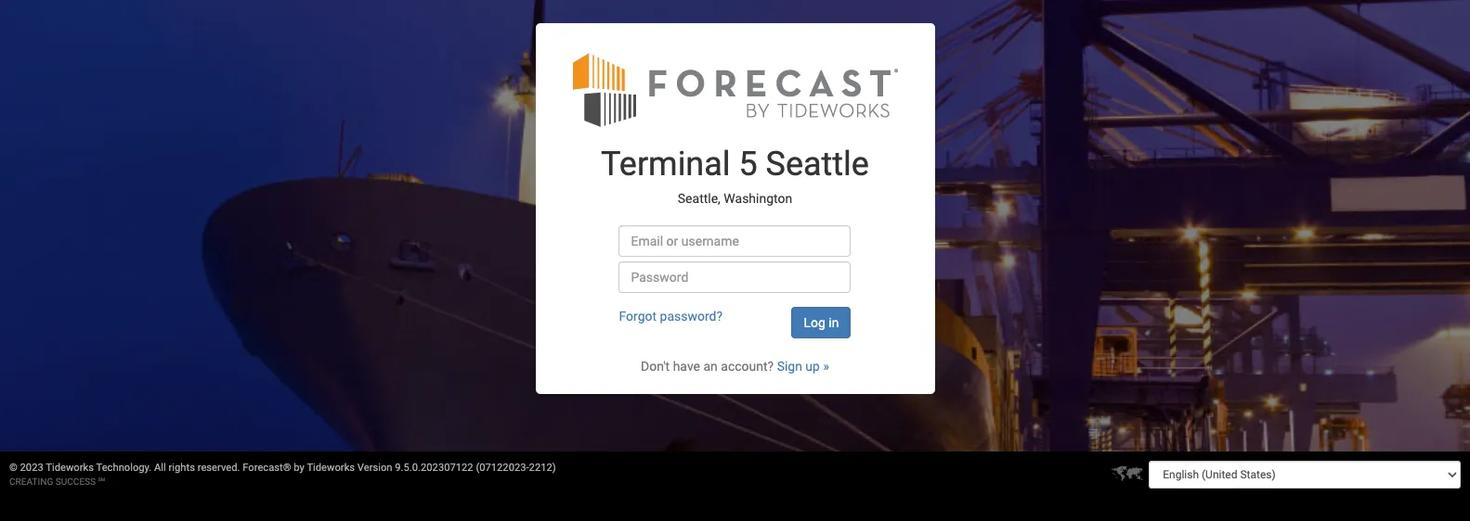 Task type: vqa. For each thing, say whether or not it's contained in the screenshot.
"purposefully" in the top left of the page
no



Task type: describe. For each thing, give the bounding box(es) containing it.
rights
[[169, 463, 195, 475]]

©
[[9, 463, 17, 475]]

forecast®
[[243, 463, 291, 475]]

don't
[[641, 359, 670, 374]]

terminal
[[601, 145, 730, 184]]

forgot password? link
[[619, 309, 723, 324]]

forgot
[[619, 309, 657, 324]]

password?
[[660, 309, 723, 324]]

all
[[154, 463, 166, 475]]

log in button
[[792, 307, 851, 339]]

creating
[[9, 477, 53, 488]]

washington
[[724, 192, 792, 207]]

Email or username text field
[[619, 225, 851, 257]]

2 tideworks from the left
[[307, 463, 355, 475]]

»
[[823, 359, 829, 374]]

up
[[806, 359, 820, 374]]

5
[[739, 145, 758, 184]]

seattle,
[[678, 192, 721, 207]]

an
[[703, 359, 718, 374]]

by
[[294, 463, 304, 475]]

don't have an account? sign up »
[[641, 359, 829, 374]]

sign up » link
[[777, 359, 829, 374]]

reserved.
[[198, 463, 240, 475]]

terminal 5 seattle seattle, washington
[[601, 145, 869, 207]]

forgot password? log in
[[619, 309, 839, 330]]

2023
[[20, 463, 43, 475]]



Task type: locate. For each thing, give the bounding box(es) containing it.
in
[[829, 316, 839, 330]]

9.5.0.202307122
[[395, 463, 473, 475]]

Password password field
[[619, 262, 851, 293]]

have
[[673, 359, 700, 374]]

© 2023 tideworks technology. all rights reserved. forecast® by tideworks version 9.5.0.202307122 (07122023-2212) creating success ℠
[[9, 463, 556, 488]]

success
[[55, 477, 96, 488]]

forecast® by tideworks image
[[573, 51, 898, 128]]

account?
[[721, 359, 774, 374]]

1 tideworks from the left
[[46, 463, 94, 475]]

sign
[[777, 359, 802, 374]]

seattle
[[766, 145, 869, 184]]

technology.
[[96, 463, 152, 475]]

(07122023-
[[476, 463, 529, 475]]

℠
[[98, 477, 105, 488]]

tideworks right by
[[307, 463, 355, 475]]

1 horizontal spatial tideworks
[[307, 463, 355, 475]]

0 horizontal spatial tideworks
[[46, 463, 94, 475]]

version
[[357, 463, 392, 475]]

2212)
[[529, 463, 556, 475]]

log
[[804, 316, 826, 330]]

tideworks
[[46, 463, 94, 475], [307, 463, 355, 475]]

tideworks up success
[[46, 463, 94, 475]]



